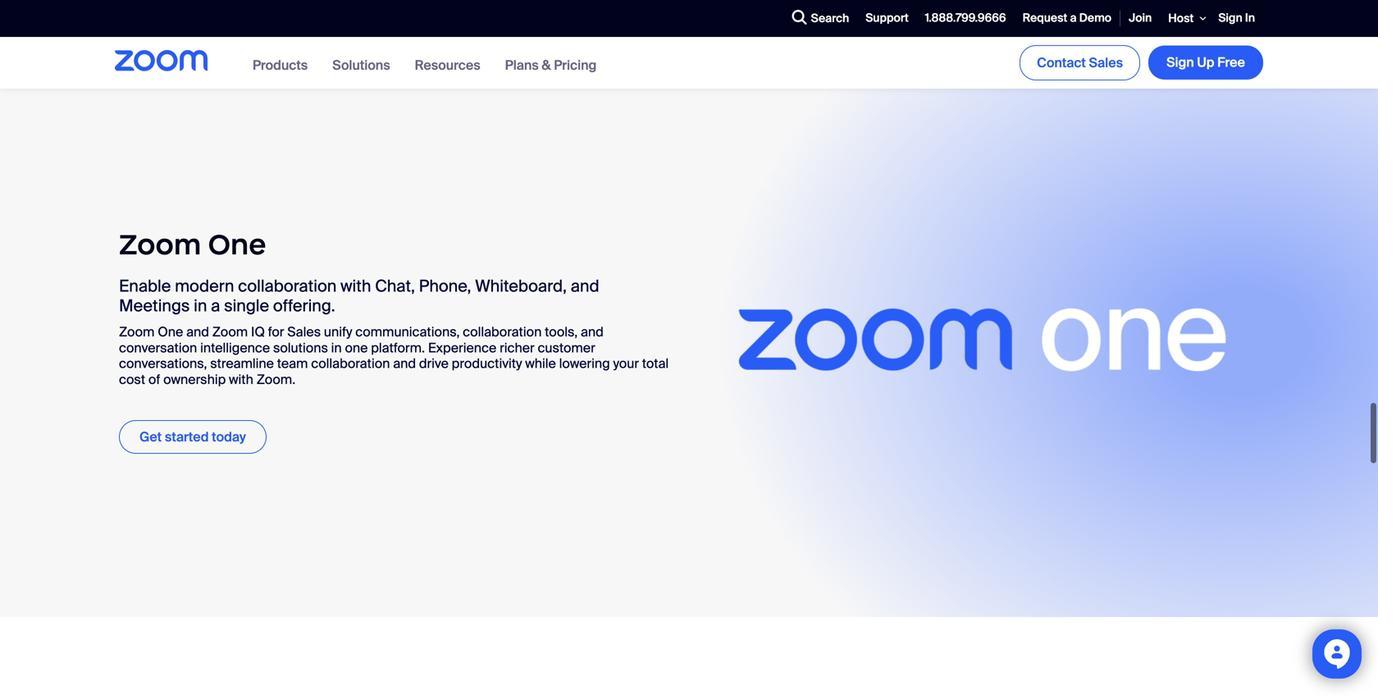 Task type: describe. For each thing, give the bounding box(es) containing it.
sales inside "enable modern collaboration with chat, phone, whiteboard, and meetings in a single offering. zoom one and zoom iq for sales unify communications, collaboration tools, and conversation intelligence solutions in one platform. experience richer customer conversations, streamline team collaboration and drive productivity while lowering your total cost of ownership with zoom."
[[287, 323, 321, 341]]

contact sales link
[[1020, 45, 1141, 80]]

support link
[[858, 1, 917, 36]]

and right tools,
[[581, 323, 604, 341]]

contact sales
[[1037, 54, 1123, 71]]

zoom one logo image
[[706, 131, 1260, 548]]

in
[[1246, 10, 1256, 26]]

zoom.
[[257, 371, 296, 388]]

today
[[212, 428, 246, 446]]

get
[[140, 428, 162, 446]]

plans
[[505, 56, 539, 74]]

zoom down meetings
[[119, 323, 155, 341]]

1 horizontal spatial with
[[341, 276, 371, 297]]

cost
[[119, 371, 145, 388]]

solutions button
[[332, 56, 390, 74]]

products button
[[253, 56, 308, 74]]

sign for sign in
[[1219, 10, 1243, 26]]

productivity
[[452, 355, 522, 372]]

and down modern on the top of the page
[[186, 323, 209, 341]]

products
[[253, 56, 308, 74]]

for
[[268, 323, 284, 341]]

sign up free
[[1167, 54, 1246, 71]]

1.888.799.9666
[[925, 10, 1007, 26]]

whiteboard,
[[475, 276, 567, 297]]

and up tools,
[[571, 276, 599, 297]]

and left drive
[[393, 355, 416, 372]]

request a demo
[[1023, 10, 1112, 26]]

support
[[866, 10, 909, 26]]

conversations,
[[119, 355, 207, 372]]

meetings
[[119, 296, 190, 317]]

plans & pricing link
[[505, 56, 597, 74]]

sign in
[[1219, 10, 1256, 26]]

customer
[[538, 339, 596, 356]]

resources button
[[415, 56, 481, 74]]

ownership
[[163, 371, 226, 388]]

sign up free link
[[1149, 46, 1264, 80]]

chat,
[[375, 276, 415, 297]]

your
[[613, 355, 639, 372]]

phone,
[[419, 276, 471, 297]]

solutions
[[332, 56, 390, 74]]

total
[[642, 355, 669, 372]]

platform.
[[371, 339, 425, 356]]

search
[[811, 11, 850, 26]]

zoom one
[[119, 226, 266, 262]]

0 vertical spatial one
[[208, 226, 266, 262]]

started
[[165, 428, 209, 446]]

0 vertical spatial a
[[1070, 10, 1077, 26]]

conversation
[[119, 339, 197, 356]]

streamline
[[210, 355, 274, 372]]

while
[[525, 355, 556, 372]]

zoom left iq
[[212, 323, 248, 341]]

host button
[[1161, 0, 1211, 37]]

sign for sign up free
[[1167, 54, 1195, 71]]

demo
[[1080, 10, 1112, 26]]

1 vertical spatial collaboration
[[463, 323, 542, 341]]

a inside "enable modern collaboration with chat, phone, whiteboard, and meetings in a single offering. zoom one and zoom iq for sales unify communications, collaboration tools, and conversation intelligence solutions in one platform. experience richer customer conversations, streamline team collaboration and drive productivity while lowering your total cost of ownership with zoom."
[[211, 296, 220, 317]]

search image
[[792, 10, 807, 25]]

tools,
[[545, 323, 578, 341]]



Task type: vqa. For each thing, say whether or not it's contained in the screenshot.
Director, IT Service Management and Op Priceline
no



Task type: locate. For each thing, give the bounding box(es) containing it.
offering.
[[273, 296, 335, 317]]

in right meetings
[[194, 296, 207, 317]]

a left 'single'
[[211, 296, 220, 317]]

zoom up enable
[[119, 226, 201, 262]]

2 vertical spatial collaboration
[[311, 355, 390, 372]]

0 vertical spatial sign
[[1219, 10, 1243, 26]]

1 vertical spatial sales
[[287, 323, 321, 341]]

team
[[277, 355, 308, 372]]

a
[[1070, 10, 1077, 26], [211, 296, 220, 317]]

1 vertical spatial one
[[158, 323, 183, 341]]

a left demo
[[1070, 10, 1077, 26]]

request
[[1023, 10, 1068, 26]]

one inside "enable modern collaboration with chat, phone, whiteboard, and meetings in a single offering. zoom one and zoom iq for sales unify communications, collaboration tools, and conversation intelligence solutions in one platform. experience richer customer conversations, streamline team collaboration and drive productivity while lowering your total cost of ownership with zoom."
[[158, 323, 183, 341]]

0 horizontal spatial a
[[211, 296, 220, 317]]

up
[[1198, 54, 1215, 71]]

0 horizontal spatial with
[[229, 371, 254, 388]]

one down meetings
[[158, 323, 183, 341]]

collaboration up for
[[238, 276, 337, 297]]

sign left in
[[1219, 10, 1243, 26]]

0 horizontal spatial sign
[[1167, 54, 1195, 71]]

plans & pricing
[[505, 56, 597, 74]]

1 horizontal spatial in
[[331, 339, 342, 356]]

1 vertical spatial sign
[[1167, 54, 1195, 71]]

1 vertical spatial a
[[211, 296, 220, 317]]

sign in link
[[1211, 1, 1264, 36]]

&
[[542, 56, 551, 74]]

resources
[[415, 56, 481, 74]]

zoom
[[119, 226, 201, 262], [119, 323, 155, 341], [212, 323, 248, 341]]

with left chat,
[[341, 276, 371, 297]]

unify
[[324, 323, 352, 341]]

iq
[[251, 323, 265, 341]]

sign left up
[[1167, 54, 1195, 71]]

collaboration down unify
[[311, 355, 390, 372]]

collaboration up productivity
[[463, 323, 542, 341]]

with
[[341, 276, 371, 297], [229, 371, 254, 388]]

collaboration
[[238, 276, 337, 297], [463, 323, 542, 341], [311, 355, 390, 372]]

0 vertical spatial collaboration
[[238, 276, 337, 297]]

zoom logo image
[[115, 50, 208, 71]]

solutions
[[273, 339, 328, 356]]

drive
[[419, 355, 449, 372]]

sales inside contact sales link
[[1089, 54, 1123, 71]]

1 horizontal spatial sales
[[1089, 54, 1123, 71]]

richer
[[500, 339, 535, 356]]

get started today
[[140, 428, 246, 446]]

1 horizontal spatial a
[[1070, 10, 1077, 26]]

0 horizontal spatial one
[[158, 323, 183, 341]]

and
[[571, 276, 599, 297], [186, 323, 209, 341], [581, 323, 604, 341], [393, 355, 416, 372]]

sign inside 'sign up free' link
[[1167, 54, 1195, 71]]

modern
[[175, 276, 234, 297]]

sign
[[1219, 10, 1243, 26], [1167, 54, 1195, 71]]

sales
[[1089, 54, 1123, 71], [287, 323, 321, 341]]

1 horizontal spatial one
[[208, 226, 266, 262]]

experience
[[428, 339, 497, 356]]

host
[[1169, 11, 1194, 26]]

0 horizontal spatial in
[[194, 296, 207, 317]]

request a demo link
[[1015, 1, 1120, 36]]

contact
[[1037, 54, 1086, 71]]

intelligence
[[200, 339, 270, 356]]

lowering
[[559, 355, 610, 372]]

sales right contact on the top of page
[[1089, 54, 1123, 71]]

0 vertical spatial sales
[[1089, 54, 1123, 71]]

get started today link
[[119, 420, 267, 454]]

join
[[1129, 10, 1152, 26]]

1 horizontal spatial sign
[[1219, 10, 1243, 26]]

join link
[[1121, 1, 1161, 36]]

one up modern on the top of the page
[[208, 226, 266, 262]]

1.888.799.9666 link
[[917, 1, 1015, 36]]

communications,
[[356, 323, 460, 341]]

of
[[148, 371, 160, 388]]

one
[[208, 226, 266, 262], [158, 323, 183, 341]]

search image
[[792, 10, 807, 25]]

one
[[345, 339, 368, 356]]

1 vertical spatial in
[[331, 339, 342, 356]]

free
[[1218, 54, 1246, 71]]

sales down offering.
[[287, 323, 321, 341]]

in left the one at the left of the page
[[331, 339, 342, 356]]

enable modern collaboration with chat, phone, whiteboard, and meetings in a single offering. zoom one and zoom iq for sales unify communications, collaboration tools, and conversation intelligence solutions in one platform. experience richer customer conversations, streamline team collaboration and drive productivity while lowering your total cost of ownership with zoom.
[[119, 276, 669, 388]]

in
[[194, 296, 207, 317], [331, 339, 342, 356]]

enable
[[119, 276, 171, 297]]

single
[[224, 296, 269, 317]]

pricing
[[554, 56, 597, 74]]

sign inside sign in link
[[1219, 10, 1243, 26]]

with down intelligence
[[229, 371, 254, 388]]

1 vertical spatial with
[[229, 371, 254, 388]]

0 horizontal spatial sales
[[287, 323, 321, 341]]

0 vertical spatial in
[[194, 296, 207, 317]]

0 vertical spatial with
[[341, 276, 371, 297]]



